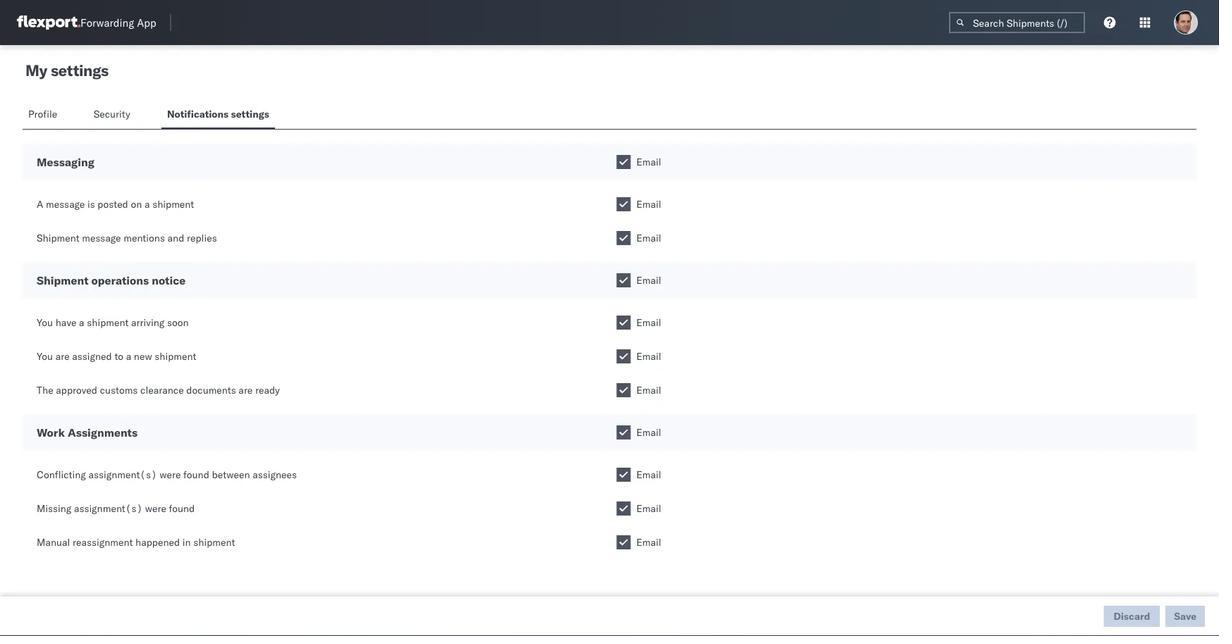 Task type: vqa. For each thing, say whether or not it's contained in the screenshot.
the bottom Gvcu5265864
no



Task type: describe. For each thing, give the bounding box(es) containing it.
2 vertical spatial a
[[126, 350, 131, 363]]

forwarding
[[80, 16, 134, 29]]

you are assigned to a new shipment
[[37, 350, 196, 363]]

profile
[[28, 108, 57, 120]]

ready
[[255, 384, 280, 397]]

notice
[[152, 274, 186, 288]]

a
[[37, 198, 43, 210]]

work assignments
[[37, 426, 138, 440]]

clearance
[[140, 384, 184, 397]]

notifications settings
[[167, 108, 269, 120]]

missing assignment(s) were found
[[37, 503, 195, 515]]

were for conflicting
[[160, 469, 181, 481]]

found for missing assignment(s) were found
[[169, 503, 195, 515]]

new
[[134, 350, 152, 363]]

missing
[[37, 503, 71, 515]]

shipment up and
[[152, 198, 194, 210]]

conflicting assignment(s) were found between assignees
[[37, 469, 297, 481]]

happened
[[135, 537, 180, 549]]

forwarding app link
[[17, 16, 156, 30]]

customs
[[100, 384, 138, 397]]

to
[[114, 350, 123, 363]]

0 vertical spatial a
[[145, 198, 150, 210]]

message for a
[[46, 198, 85, 210]]

message for shipment
[[82, 232, 121, 244]]

my settings
[[25, 61, 108, 80]]

email for you are assigned to a new shipment
[[636, 350, 661, 363]]

and
[[168, 232, 184, 244]]

settings for notifications settings
[[231, 108, 269, 120]]

assignment(s) for conflicting
[[88, 469, 157, 481]]

email for messaging
[[636, 156, 661, 168]]

shipment for shipment operations notice
[[37, 274, 88, 288]]

have
[[55, 317, 76, 329]]

email for work assignments
[[636, 427, 661, 439]]

1 vertical spatial are
[[239, 384, 253, 397]]

email for conflicting assignment(s) were found between assignees
[[636, 469, 661, 481]]

you have a shipment arriving soon
[[37, 317, 189, 329]]

assignees
[[253, 469, 297, 481]]

posted
[[98, 198, 128, 210]]

email for shipment message mentions and replies
[[636, 232, 661, 244]]

the approved customs clearance documents are ready
[[37, 384, 280, 397]]

assigned
[[72, 350, 112, 363]]

reassignment
[[73, 537, 133, 549]]

forwarding app
[[80, 16, 156, 29]]

email for missing assignment(s) were found
[[636, 503, 661, 515]]

assignment(s) for missing
[[74, 503, 143, 515]]

my
[[25, 61, 47, 80]]

conflicting
[[37, 469, 86, 481]]

email for manual reassignment happened in shipment
[[636, 537, 661, 549]]



Task type: locate. For each thing, give the bounding box(es) containing it.
message down is
[[82, 232, 121, 244]]

the
[[37, 384, 53, 397]]

shipment for shipment message mentions and replies
[[37, 232, 79, 244]]

assignments
[[68, 426, 138, 440]]

flexport. image
[[17, 16, 80, 30]]

a right on
[[145, 198, 150, 210]]

replies
[[187, 232, 217, 244]]

settings inside button
[[231, 108, 269, 120]]

shipment
[[152, 198, 194, 210], [87, 317, 129, 329], [155, 350, 196, 363], [193, 537, 235, 549]]

arriving
[[131, 317, 164, 329]]

0 vertical spatial assignment(s)
[[88, 469, 157, 481]]

assignment(s) up missing assignment(s) were found
[[88, 469, 157, 481]]

1 shipment from the top
[[37, 232, 79, 244]]

shipment up have
[[37, 274, 88, 288]]

email for you have a shipment arriving soon
[[636, 317, 661, 329]]

0 horizontal spatial are
[[55, 350, 70, 363]]

1 vertical spatial assignment(s)
[[74, 503, 143, 515]]

between
[[212, 469, 250, 481]]

2 horizontal spatial a
[[145, 198, 150, 210]]

on
[[131, 198, 142, 210]]

message right a
[[46, 198, 85, 210]]

work
[[37, 426, 65, 440]]

messaging
[[37, 155, 94, 169]]

None checkbox
[[617, 274, 631, 288], [617, 316, 631, 330], [617, 384, 631, 398], [617, 468, 631, 482], [617, 274, 631, 288], [617, 316, 631, 330], [617, 384, 631, 398], [617, 468, 631, 482]]

were for missing
[[145, 503, 166, 515]]

0 horizontal spatial settings
[[51, 61, 108, 80]]

found for conflicting assignment(s) were found between assignees
[[183, 469, 209, 481]]

notifications settings button
[[161, 102, 275, 129]]

found
[[183, 469, 209, 481], [169, 503, 195, 515]]

1 you from the top
[[37, 317, 53, 329]]

message
[[46, 198, 85, 210], [82, 232, 121, 244]]

0 vertical spatial you
[[37, 317, 53, 329]]

a message is posted on a shipment
[[37, 198, 194, 210]]

8 email from the top
[[636, 427, 661, 439]]

6 email from the top
[[636, 350, 661, 363]]

None checkbox
[[617, 155, 631, 169], [617, 197, 631, 212], [617, 231, 631, 245], [617, 350, 631, 364], [617, 426, 631, 440], [617, 502, 631, 516], [617, 536, 631, 550], [617, 155, 631, 169], [617, 197, 631, 212], [617, 231, 631, 245], [617, 350, 631, 364], [617, 426, 631, 440], [617, 502, 631, 516], [617, 536, 631, 550]]

found up the in
[[169, 503, 195, 515]]

approved
[[56, 384, 97, 397]]

5 email from the top
[[636, 317, 661, 329]]

operations
[[91, 274, 149, 288]]

7 email from the top
[[636, 384, 661, 397]]

manual
[[37, 537, 70, 549]]

were left between
[[160, 469, 181, 481]]

a right have
[[79, 317, 84, 329]]

settings right my
[[51, 61, 108, 80]]

0 vertical spatial shipment
[[37, 232, 79, 244]]

10 email from the top
[[636, 503, 661, 515]]

are left ready
[[239, 384, 253, 397]]

2 email from the top
[[636, 198, 661, 210]]

documents
[[186, 384, 236, 397]]

manual reassignment happened in shipment
[[37, 537, 235, 549]]

shipment right the in
[[193, 537, 235, 549]]

0 vertical spatial settings
[[51, 61, 108, 80]]

1 vertical spatial a
[[79, 317, 84, 329]]

1 vertical spatial shipment
[[37, 274, 88, 288]]

9 email from the top
[[636, 469, 661, 481]]

app
[[137, 16, 156, 29]]

are
[[55, 350, 70, 363], [239, 384, 253, 397]]

shipment right new
[[155, 350, 196, 363]]

in
[[183, 537, 191, 549]]

are left assigned
[[55, 350, 70, 363]]

1 vertical spatial message
[[82, 232, 121, 244]]

1 horizontal spatial are
[[239, 384, 253, 397]]

you
[[37, 317, 53, 329], [37, 350, 53, 363]]

shipment message mentions and replies
[[37, 232, 217, 244]]

shipment up you are assigned to a new shipment
[[87, 317, 129, 329]]

found left between
[[183, 469, 209, 481]]

1 vertical spatial were
[[145, 503, 166, 515]]

shipment down a
[[37, 232, 79, 244]]

3 email from the top
[[636, 232, 661, 244]]

security button
[[88, 102, 139, 129]]

0 vertical spatial are
[[55, 350, 70, 363]]

2 shipment from the top
[[37, 274, 88, 288]]

assignment(s)
[[88, 469, 157, 481], [74, 503, 143, 515]]

a right to
[[126, 350, 131, 363]]

email for shipment operations notice
[[636, 274, 661, 287]]

settings right notifications at the top
[[231, 108, 269, 120]]

is
[[87, 198, 95, 210]]

1 vertical spatial settings
[[231, 108, 269, 120]]

0 vertical spatial found
[[183, 469, 209, 481]]

mentions
[[124, 232, 165, 244]]

0 vertical spatial were
[[160, 469, 181, 481]]

1 horizontal spatial a
[[126, 350, 131, 363]]

you for you are assigned to a new shipment
[[37, 350, 53, 363]]

you left have
[[37, 317, 53, 329]]

11 email from the top
[[636, 537, 661, 549]]

0 horizontal spatial a
[[79, 317, 84, 329]]

email for the approved customs clearance documents are ready
[[636, 384, 661, 397]]

0 vertical spatial message
[[46, 198, 85, 210]]

assignment(s) up reassignment
[[74, 503, 143, 515]]

security
[[94, 108, 130, 120]]

1 email from the top
[[636, 156, 661, 168]]

settings
[[51, 61, 108, 80], [231, 108, 269, 120]]

notifications
[[167, 108, 228, 120]]

2 you from the top
[[37, 350, 53, 363]]

1 vertical spatial found
[[169, 503, 195, 515]]

shipment operations notice
[[37, 274, 186, 288]]

settings for my settings
[[51, 61, 108, 80]]

profile button
[[23, 102, 65, 129]]

you for you have a shipment arriving soon
[[37, 317, 53, 329]]

were
[[160, 469, 181, 481], [145, 503, 166, 515]]

email for a message is posted on a shipment
[[636, 198, 661, 210]]

shipment
[[37, 232, 79, 244], [37, 274, 88, 288]]

1 horizontal spatial settings
[[231, 108, 269, 120]]

email
[[636, 156, 661, 168], [636, 198, 661, 210], [636, 232, 661, 244], [636, 274, 661, 287], [636, 317, 661, 329], [636, 350, 661, 363], [636, 384, 661, 397], [636, 427, 661, 439], [636, 469, 661, 481], [636, 503, 661, 515], [636, 537, 661, 549]]

1 vertical spatial you
[[37, 350, 53, 363]]

soon
[[167, 317, 189, 329]]

Search Shipments (/) text field
[[949, 12, 1085, 33]]

were up happened
[[145, 503, 166, 515]]

you up the in the bottom of the page
[[37, 350, 53, 363]]

4 email from the top
[[636, 274, 661, 287]]

a
[[145, 198, 150, 210], [79, 317, 84, 329], [126, 350, 131, 363]]



